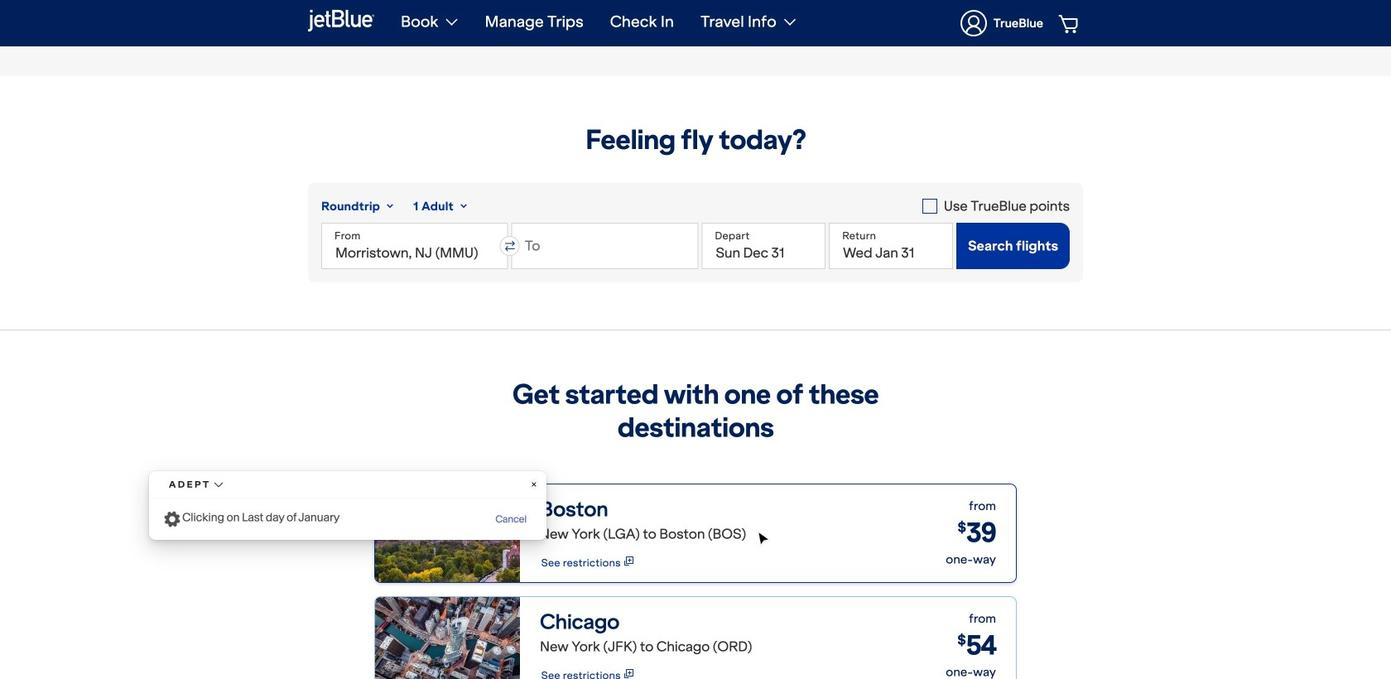 Task type: locate. For each thing, give the bounding box(es) containing it.
navigation
[[388, 0, 1083, 46]]

None text field
[[321, 223, 508, 269]]

chicago image
[[375, 597, 520, 679]]

None checkbox
[[922, 196, 1070, 216]]

None text field
[[512, 223, 699, 269]]

opens modal on same screen image
[[621, 557, 633, 566], [624, 557, 633, 566], [621, 669, 633, 678]]

opens modal on same screen image
[[624, 669, 633, 678]]

Depart Press DOWN ARROW key to select available dates field
[[702, 223, 826, 269]]

Return Press DOWN ARROW key to select available dates field
[[829, 223, 953, 269]]



Task type: vqa. For each thing, say whether or not it's contained in the screenshot.
Depart Press DOWN ARROW key to select available dates field
yes



Task type: describe. For each thing, give the bounding box(es) containing it.
shopping cart (empty) image
[[1059, 13, 1081, 33]]

jetblue image
[[308, 7, 374, 34]]

boston image
[[375, 485, 520, 582]]

opens modal on same screen image for chicago image
[[621, 669, 633, 678]]

opens modal on same screen image for boston image
[[621, 557, 633, 566]]



